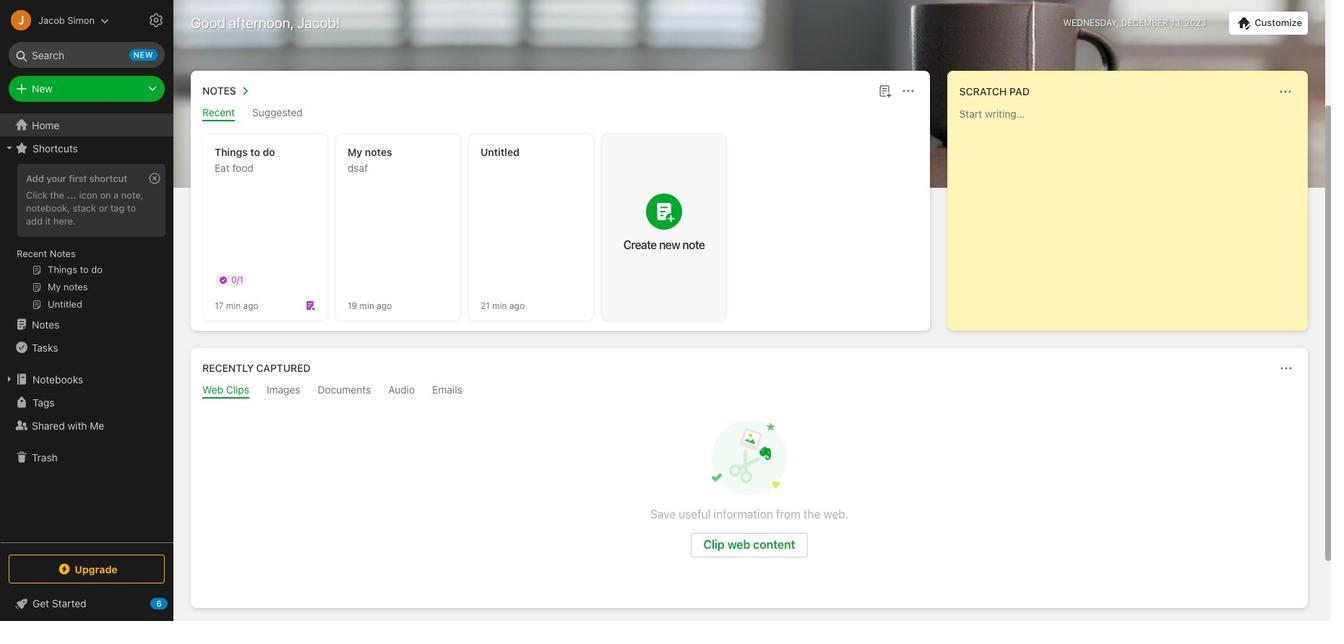 Task type: vqa. For each thing, say whether or not it's contained in the screenshot.
the topmost (
no



Task type: locate. For each thing, give the bounding box(es) containing it.
recent down add
[[17, 248, 47, 260]]

19
[[348, 300, 357, 311]]

to left do
[[250, 146, 260, 158]]

shortcuts button
[[0, 137, 173, 160]]

recent tab panel
[[191, 121, 930, 331]]

web.
[[824, 508, 849, 521]]

click
[[26, 189, 48, 201]]

recent
[[202, 106, 235, 119], [17, 248, 47, 260]]

suggested
[[252, 106, 303, 119]]

new down "settings" image
[[133, 50, 153, 59]]

more actions image
[[900, 82, 917, 100], [1277, 83, 1295, 100]]

19 min ago
[[348, 300, 392, 311]]

1 horizontal spatial new
[[659, 239, 680, 252]]

ago right 21
[[510, 300, 525, 311]]

1 horizontal spatial min
[[360, 300, 374, 311]]

from
[[776, 508, 801, 521]]

21 min ago
[[481, 300, 525, 311]]

1 horizontal spatial recent
[[202, 106, 235, 119]]

notes up the recent tab
[[202, 85, 236, 97]]

new inside search box
[[133, 50, 153, 59]]

min right 21
[[492, 300, 507, 311]]

the inside group
[[50, 189, 64, 201]]

3 min from the left
[[492, 300, 507, 311]]

the inside web clips 'tab panel'
[[804, 508, 821, 521]]

recent for recent
[[202, 106, 235, 119]]

with
[[68, 420, 87, 432]]

tag
[[110, 202, 125, 214]]

1 horizontal spatial the
[[804, 508, 821, 521]]

more actions field for recently captured
[[1277, 359, 1297, 379]]

ago right 19
[[377, 300, 392, 311]]

good
[[191, 14, 226, 31]]

1 horizontal spatial to
[[250, 146, 260, 158]]

2 horizontal spatial ago
[[510, 300, 525, 311]]

min for 17
[[226, 300, 241, 311]]

recent inside group
[[17, 248, 47, 260]]

1 horizontal spatial more actions image
[[1277, 83, 1295, 100]]

1 horizontal spatial ago
[[377, 300, 392, 311]]

Search text field
[[19, 42, 155, 68]]

tab list for recently captured
[[194, 384, 1306, 399]]

ago down 0/1
[[243, 300, 258, 311]]

customize
[[1255, 17, 1303, 28]]

notes
[[365, 146, 392, 158]]

scratch pad
[[960, 85, 1030, 98]]

0 vertical spatial to
[[250, 146, 260, 158]]

0 vertical spatial tab list
[[194, 106, 927, 121]]

untitled
[[481, 146, 520, 158]]

or
[[99, 202, 108, 214]]

2 ago from the left
[[377, 300, 392, 311]]

notes inside button
[[202, 85, 236, 97]]

17
[[215, 300, 224, 311]]

17 min ago
[[215, 300, 258, 311]]

1 min from the left
[[226, 300, 241, 311]]

2 horizontal spatial min
[[492, 300, 507, 311]]

eat
[[215, 162, 230, 174]]

shortcut
[[89, 173, 127, 184]]

More actions field
[[898, 81, 919, 101], [1276, 82, 1296, 102], [1277, 359, 1297, 379]]

more actions image inside field
[[1277, 83, 1295, 100]]

tab list containing recent
[[194, 106, 927, 121]]

notebooks link
[[0, 368, 173, 391]]

1 vertical spatial new
[[659, 239, 680, 252]]

2 tab list from the top
[[194, 384, 1306, 399]]

food
[[232, 162, 254, 174]]

1 vertical spatial to
[[127, 202, 136, 214]]

0 horizontal spatial the
[[50, 189, 64, 201]]

wednesday,
[[1064, 17, 1119, 28]]

0 horizontal spatial min
[[226, 300, 241, 311]]

3 ago from the left
[[510, 300, 525, 311]]

0 vertical spatial the
[[50, 189, 64, 201]]

note,
[[121, 189, 144, 201]]

stack
[[73, 202, 96, 214]]

1 vertical spatial tab list
[[194, 384, 1306, 399]]

captured
[[256, 362, 311, 374]]

to
[[250, 146, 260, 158], [127, 202, 136, 214]]

expand notebooks image
[[4, 374, 15, 385]]

note
[[683, 239, 705, 252]]

0 vertical spatial new
[[133, 50, 153, 59]]

the
[[50, 189, 64, 201], [804, 508, 821, 521]]

the left ...
[[50, 189, 64, 201]]

0 horizontal spatial ago
[[243, 300, 258, 311]]

tree
[[0, 113, 173, 542]]

new left note on the right top
[[659, 239, 680, 252]]

0 vertical spatial recent
[[202, 106, 235, 119]]

images tab
[[267, 384, 300, 399]]

0 horizontal spatial recent
[[17, 248, 47, 260]]

21
[[481, 300, 490, 311]]

documents tab
[[318, 384, 371, 399]]

here.
[[53, 215, 76, 227]]

min right 17
[[226, 300, 241, 311]]

the right from
[[804, 508, 821, 521]]

tab list for notes
[[194, 106, 927, 121]]

tab list containing web clips
[[194, 384, 1306, 399]]

to inside icon on a note, notebook, stack or tag to add it here.
[[127, 202, 136, 214]]

1 tab list from the top
[[194, 106, 927, 121]]

min right 19
[[360, 300, 374, 311]]

2 min from the left
[[360, 300, 374, 311]]

shortcuts
[[33, 142, 78, 154]]

0 horizontal spatial new
[[133, 50, 153, 59]]

min for 21
[[492, 300, 507, 311]]

shared
[[32, 420, 65, 432]]

notes
[[202, 85, 236, 97], [50, 248, 76, 260], [32, 318, 59, 331]]

get
[[33, 598, 49, 610]]

jacob
[[38, 14, 65, 26]]

things
[[215, 146, 248, 158]]

new button
[[9, 76, 165, 102]]

notes up tasks
[[32, 318, 59, 331]]

recently captured button
[[200, 360, 311, 377]]

upgrade button
[[9, 555, 165, 584]]

trash
[[32, 451, 58, 464]]

13,
[[1171, 17, 1183, 28]]

jacob!
[[297, 14, 340, 31]]

0 horizontal spatial to
[[127, 202, 136, 214]]

1 vertical spatial the
[[804, 508, 821, 521]]

documents
[[318, 384, 371, 396]]

audio tab
[[388, 384, 415, 399]]

tree containing home
[[0, 113, 173, 542]]

tasks button
[[0, 336, 173, 359]]

Start writing… text field
[[960, 108, 1307, 319]]

to down the "note,"
[[127, 202, 136, 214]]

ago for 21 min ago
[[510, 300, 525, 311]]

0 vertical spatial notes
[[202, 85, 236, 97]]

shared with me
[[32, 420, 104, 432]]

recent down notes button
[[202, 106, 235, 119]]

group
[[0, 160, 173, 319]]

1 vertical spatial recent
[[17, 248, 47, 260]]

2 vertical spatial notes
[[32, 318, 59, 331]]

1 ago from the left
[[243, 300, 258, 311]]

new
[[133, 50, 153, 59], [659, 239, 680, 252]]

home link
[[0, 113, 173, 137]]

notes down here.
[[50, 248, 76, 260]]

things to do eat food
[[215, 146, 275, 174]]

group containing add your first shortcut
[[0, 160, 173, 319]]

tab list
[[194, 106, 927, 121], [194, 384, 1306, 399]]

notebook,
[[26, 202, 70, 214]]



Task type: describe. For each thing, give the bounding box(es) containing it.
suggested tab
[[252, 106, 303, 121]]

new search field
[[19, 42, 158, 68]]

add
[[26, 173, 44, 184]]

icon on a note, notebook, stack or tag to add it here.
[[26, 189, 144, 227]]

notebooks
[[33, 373, 83, 386]]

home
[[32, 119, 59, 131]]

it
[[45, 215, 51, 227]]

my notes dsaf
[[348, 146, 392, 174]]

information
[[714, 508, 773, 521]]

simon
[[67, 14, 95, 26]]

your
[[46, 173, 66, 184]]

tasks
[[32, 342, 58, 354]]

create
[[624, 239, 657, 252]]

new inside button
[[659, 239, 680, 252]]

on
[[100, 189, 111, 201]]

content
[[753, 539, 796, 552]]

dsaf
[[348, 162, 368, 174]]

pad
[[1010, 85, 1030, 98]]

scratch
[[960, 85, 1007, 98]]

started
[[52, 598, 86, 610]]

notes button
[[200, 82, 254, 100]]

recent tab
[[202, 106, 235, 121]]

get started
[[33, 598, 86, 610]]

ago for 17 min ago
[[243, 300, 258, 311]]

notes inside "link"
[[32, 318, 59, 331]]

new
[[32, 82, 53, 95]]

Help and Learning task checklist field
[[0, 593, 173, 616]]

me
[[90, 420, 104, 432]]

click to collapse image
[[168, 595, 179, 612]]

save useful information from the web.
[[651, 508, 849, 521]]

good afternoon, jacob!
[[191, 14, 340, 31]]

recent notes
[[17, 248, 76, 260]]

web clips tab
[[202, 384, 249, 399]]

Account field
[[0, 6, 109, 35]]

to inside things to do eat food
[[250, 146, 260, 158]]

wednesday, december 13, 2023
[[1064, 17, 1207, 28]]

shared with me link
[[0, 414, 173, 437]]

recently captured
[[202, 362, 311, 374]]

add
[[26, 215, 43, 227]]

settings image
[[147, 12, 165, 29]]

web
[[728, 539, 751, 552]]

do
[[263, 146, 275, 158]]

audio
[[388, 384, 415, 396]]

trash link
[[0, 446, 173, 469]]

useful
[[679, 508, 711, 521]]

more actions image
[[1278, 360, 1295, 377]]

click the ...
[[26, 189, 77, 201]]

emails
[[432, 384, 462, 396]]

min for 19
[[360, 300, 374, 311]]

save
[[651, 508, 676, 521]]

clip
[[704, 539, 725, 552]]

clip web content button
[[691, 533, 808, 558]]

customize button
[[1230, 12, 1308, 35]]

emails tab
[[432, 384, 462, 399]]

add your first shortcut
[[26, 173, 127, 184]]

web clips tab panel
[[191, 399, 1308, 609]]

clip web content
[[704, 539, 796, 552]]

images
[[267, 384, 300, 396]]

icon
[[79, 189, 97, 201]]

scratch pad button
[[957, 83, 1030, 100]]

0/1
[[231, 275, 243, 286]]

2023
[[1185, 17, 1207, 28]]

ago for 19 min ago
[[377, 300, 392, 311]]

tags button
[[0, 391, 173, 414]]

my
[[348, 146, 362, 158]]

recent for recent notes
[[17, 248, 47, 260]]

create new note button
[[602, 134, 726, 321]]

a
[[114, 189, 119, 201]]

upgrade
[[75, 563, 118, 576]]

clips
[[226, 384, 249, 396]]

notes link
[[0, 313, 173, 336]]

recently
[[202, 362, 254, 374]]

more actions field for scratch pad
[[1276, 82, 1296, 102]]

6
[[156, 599, 162, 609]]

tags
[[33, 396, 55, 409]]

web clips
[[202, 384, 249, 396]]

december
[[1122, 17, 1169, 28]]

1 vertical spatial notes
[[50, 248, 76, 260]]

web
[[202, 384, 223, 396]]

first
[[69, 173, 87, 184]]

...
[[67, 189, 77, 201]]

afternoon,
[[229, 14, 294, 31]]

0 horizontal spatial more actions image
[[900, 82, 917, 100]]

create new note
[[624, 239, 705, 252]]



